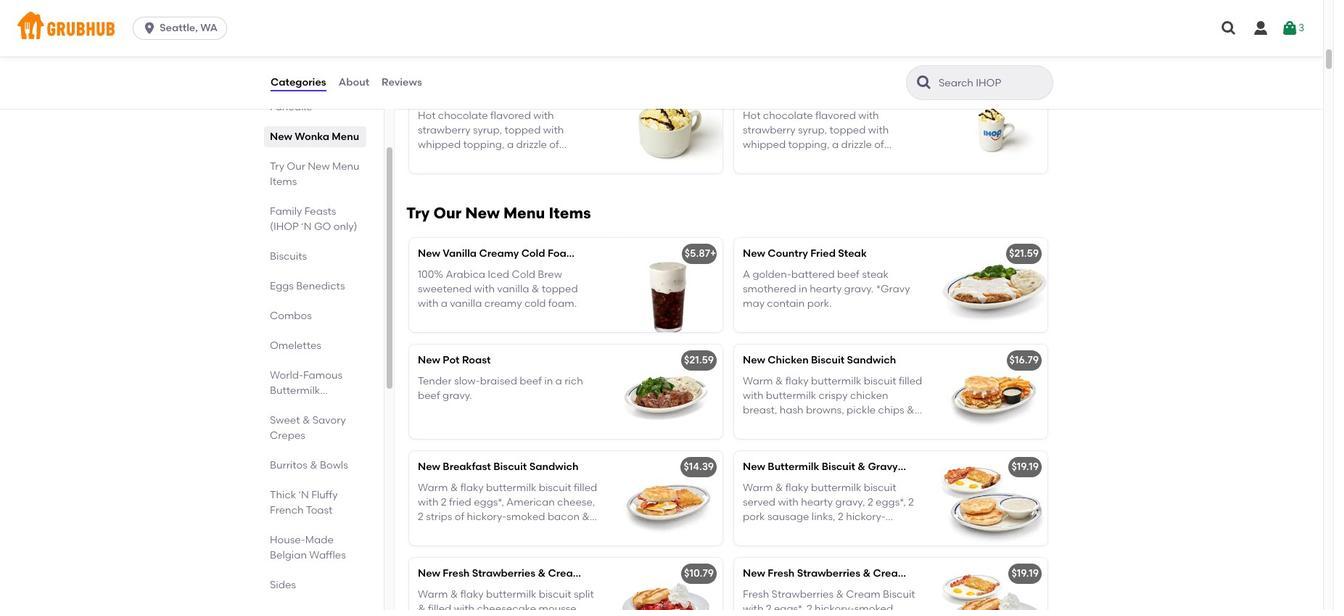 Task type: vqa. For each thing, say whether or not it's contained in the screenshot.
1st Topping,
yes



Task type: describe. For each thing, give the bounding box(es) containing it.
new fresh strawberries & cream biscuit combo
[[743, 568, 983, 580]]

strawberry for scrumdiddlyumptious jr. strawberry hot chocolate
[[743, 124, 796, 136]]

1 vertical spatial items
[[549, 204, 591, 222]]

french
[[270, 504, 304, 517]]

of for jr.
[[874, 139, 884, 151]]

thick
[[270, 489, 296, 501]]

sandwich for new chicken biscuit sandwich
[[847, 354, 896, 367]]

a down scrumdiddlyumptious strawberry hot chocolate
[[507, 139, 514, 151]]

buttermilk for strawberries
[[486, 588, 536, 600]]

svg image for seattle, wa
[[142, 21, 157, 36]]

biscuit up 'split'
[[585, 568, 618, 580]]

biscuit down browns.
[[910, 568, 943, 580]]

pot
[[443, 354, 460, 367]]

benedicts
[[296, 280, 345, 292]]

glitter for strawberry
[[549, 153, 578, 166]]

cold
[[524, 298, 546, 310]]

only)
[[334, 221, 357, 233]]

jr. magical breakfast medley image
[[614, 0, 723, 67]]

new down new wonka menu
[[308, 160, 330, 173]]

strawberry for scrumdiddlyumptious strawberry hot chocolate
[[418, 124, 471, 136]]

eggs*, inside fresh strawberries & cream biscuit with 2 eggs*, 2 hickory-smoke
[[774, 603, 804, 610]]

1 horizontal spatial svg image
[[1252, 20, 1270, 37]]

foam.
[[548, 298, 577, 310]]

new breakfast biscuit sandwich
[[418, 461, 579, 473]]

strawberries inside fresh strawberries & cream biscuit with 2 eggs*, 2 hickory-smoke
[[772, 588, 834, 600]]

seattle, wa
[[160, 22, 218, 34]]

1 vertical spatial menu
[[332, 160, 360, 173]]

breakfast
[[443, 461, 491, 473]]

new buttermilk biscuit & gravy combo
[[743, 461, 937, 473]]

pork. inside a golden-battered beef steak smothered in hearty gravy.  *gravy may contain pork.
[[807, 298, 832, 310]]

a inside tender slow-braised beef in a rich beef gravy.
[[555, 375, 562, 387]]

1 vertical spatial our
[[433, 204, 462, 222]]

svg image
[[1220, 20, 1238, 37]]

landen hatchett fancake
[[270, 86, 354, 113]]

with inside fresh strawberries & cream biscuit with 2 eggs*, 2 hickory-smoke
[[743, 603, 764, 610]]

buttermilk inside "world-famous buttermilk pancakes sweet & savory crepes"
[[270, 385, 320, 397]]

toast
[[306, 504, 333, 517]]

burritos
[[270, 459, 307, 472]]

& left 'hash'
[[847, 526, 855, 538]]

roast
[[462, 354, 491, 367]]

brew inside 100% arabica iced cold brew sweetened with vanilla & topped with a vanilla creamy cold foam.
[[538, 268, 562, 280]]

rich
[[565, 375, 583, 387]]

new breakfast biscuit sandwich image
[[614, 451, 723, 546]]

sausage
[[767, 511, 809, 523]]

reviews button
[[381, 57, 423, 109]]

beef for in
[[520, 375, 542, 387]]

jr.
[[855, 89, 867, 101]]

served
[[743, 496, 776, 508]]

wa
[[200, 22, 218, 34]]

thick 'n fluffy french toast
[[270, 489, 338, 517]]

categories button
[[270, 57, 327, 109]]

go
[[314, 221, 331, 233]]

scrumdiddlyumptious strawberry hot chocolate image
[[614, 79, 723, 174]]

scrumdiddlyumptious jr. strawberry hot chocolate image
[[939, 79, 1048, 174]]

hot chocolate flavored with strawberry syrup, topped with whipped topping, a drizzle of chocolate sauce and gold glitter sugar. for jr.
[[743, 109, 903, 181]]

flavored for jr.
[[816, 109, 856, 122]]

house-made belgian waffles
[[270, 534, 346, 562]]

cream inside fresh strawberries & cream biscuit with 2 eggs*, 2 hickory-smoke
[[846, 588, 881, 600]]

bacon
[[784, 526, 816, 538]]

eggs benedicts
[[270, 280, 345, 292]]

new wonka menu
[[270, 131, 359, 143]]

split
[[574, 588, 594, 600]]

0 vertical spatial combo
[[900, 461, 937, 473]]

may inside warm & flaky buttermilk biscuit served with hearty gravy, 2 eggs*, 2 pork sausage links, 2 hickory- smoked bacon strips & hash browns. *gravy may contain pork.
[[779, 540, 801, 553]]

with inside the warm & flaky buttermilk biscuit split & filled with cheesecake mousse
[[454, 603, 475, 610]]

golden-
[[753, 268, 791, 280]]

categories
[[271, 76, 326, 88]]

omelettes
[[270, 340, 321, 352]]

feasts
[[305, 205, 336, 218]]

smoked
[[743, 526, 782, 538]]

new for new pot roast
[[418, 354, 440, 367]]

hatchett
[[310, 86, 354, 98]]

1 horizontal spatial buttermilk
[[768, 461, 819, 473]]

*gravy inside a golden-battered beef steak smothered in hearty gravy.  *gravy may contain pork.
[[876, 283, 910, 295]]

new for new country fried steak
[[743, 248, 765, 260]]

fresh for &
[[443, 568, 470, 580]]

& up filled
[[450, 588, 458, 600]]

$3.23
[[1013, 89, 1039, 101]]

braised
[[480, 375, 517, 387]]

pancakes
[[270, 400, 318, 412]]

& down 'hash'
[[863, 568, 871, 580]]

filled
[[428, 603, 451, 610]]

biscuit for 2
[[864, 481, 896, 494]]

strawberries for flaky
[[472, 568, 535, 580]]

vanilla
[[443, 248, 477, 260]]

$14.39
[[684, 461, 714, 473]]

scrumdiddlyumptious for scrumdiddlyumptious strawberry hot chocolate
[[418, 89, 527, 101]]

(ihop
[[270, 221, 299, 233]]

landen
[[270, 86, 307, 98]]

syrup, for strawberry
[[473, 124, 502, 136]]

topped inside 100% arabica iced cold brew sweetened with vanilla & topped with a vanilla creamy cold foam.
[[542, 283, 578, 295]]

& left filled
[[418, 603, 426, 610]]

new vanilla creamy cold foam cold brew image
[[614, 238, 723, 332]]

new fresh strawberries & cream biscuit image
[[614, 558, 723, 610]]

fried
[[810, 248, 836, 260]]

crepes
[[270, 429, 305, 442]]

savory
[[313, 414, 346, 427]]

contain inside warm & flaky buttermilk biscuit served with hearty gravy, 2 eggs*, 2 pork sausage links, 2 hickory- smoked bacon strips & hash browns. *gravy may contain pork.
[[804, 540, 841, 553]]

biscuit up gravy,
[[822, 461, 855, 473]]

3
[[1299, 22, 1305, 34]]

browns.
[[884, 526, 922, 538]]

new fresh strawberries & cream biscuit combo image
[[939, 558, 1048, 610]]

steak
[[862, 268, 889, 280]]

about
[[339, 76, 369, 88]]

sandwich for new breakfast biscuit sandwich
[[529, 461, 579, 473]]

new country fried steak image
[[939, 238, 1048, 332]]

0 vertical spatial items
[[270, 176, 297, 188]]

a down scrumdiddlyumptious jr. strawberry hot chocolate
[[832, 139, 839, 151]]

$19.19 for new fresh strawberries & cream biscuit combo
[[1012, 568, 1039, 580]]

fluffy
[[311, 489, 338, 501]]

0 vertical spatial menu
[[332, 131, 359, 143]]

tender
[[418, 375, 452, 387]]

hot chocolate flavored with strawberry syrup, topped with whipped topping, a drizzle of chocolate sauce and gold glitter sugar. for strawberry
[[418, 109, 578, 181]]

new country fried steak
[[743, 248, 867, 260]]

buttermilk for biscuit
[[811, 481, 861, 494]]

sweetened
[[418, 283, 472, 295]]

new up creamy
[[465, 204, 500, 222]]

sauce for jr.
[[795, 153, 825, 166]]

tender slow-braised beef in a rich beef gravy.
[[418, 375, 583, 402]]

whipped for scrumdiddlyumptious jr. strawberry hot chocolate
[[743, 139, 786, 151]]

scrumdiddlyumptious jr. strawberry hot chocolate
[[743, 89, 1000, 101]]

new pot roast
[[418, 354, 491, 367]]

steak
[[838, 248, 867, 260]]

cold right foam
[[578, 248, 602, 260]]

0 horizontal spatial our
[[287, 160, 305, 173]]

seattle, wa button
[[133, 17, 233, 40]]

new fresh strawberries & cream biscuit
[[418, 568, 618, 580]]

strawberries for &
[[797, 568, 861, 580]]

gold for strawberry
[[524, 153, 547, 166]]

pork. inside warm & flaky buttermilk biscuit served with hearty gravy, 2 eggs*, 2 pork sausage links, 2 hickory- smoked bacon strips & hash browns. *gravy may contain pork.
[[844, 540, 868, 553]]

& up served
[[775, 481, 783, 494]]

world-
[[270, 369, 303, 382]]

warm for warm & flaky buttermilk biscuit split & filled with cheesecake mousse
[[418, 588, 448, 600]]

biscuit right chicken
[[811, 354, 845, 367]]

$5.87
[[685, 248, 710, 260]]

0 horizontal spatial vanilla
[[450, 298, 482, 310]]

warm & flaky buttermilk biscuit split & filled with cheesecake mousse
[[418, 588, 594, 610]]

links,
[[812, 511, 836, 523]]

new chicken biscuit sandwich image
[[939, 345, 1048, 439]]

glitter for jr.
[[874, 153, 903, 166]]

reviews
[[382, 76, 422, 88]]

whipped for scrumdiddlyumptious strawberry hot chocolate
[[418, 139, 461, 151]]

topped for jr.
[[830, 124, 866, 136]]

flaky for filled
[[460, 588, 484, 600]]

& left bowls
[[310, 459, 318, 472]]

smothered
[[743, 283, 796, 295]]

slow-
[[454, 375, 480, 387]]

1 horizontal spatial try our new menu items
[[406, 204, 591, 222]]

0 horizontal spatial try our new menu items
[[270, 160, 360, 188]]

strips
[[818, 526, 845, 538]]

new buttermilk biscuit & gravy combo image
[[939, 451, 1048, 546]]



Task type: locate. For each thing, give the bounding box(es) containing it.
pork. down 'hash'
[[844, 540, 868, 553]]

new up a
[[743, 248, 765, 260]]

beef down the steak
[[837, 268, 860, 280]]

$10.79
[[684, 568, 714, 580]]

of for strawberry
[[549, 139, 559, 151]]

3 button
[[1281, 15, 1305, 41]]

flaky
[[785, 481, 809, 494], [460, 588, 484, 600]]

creamy
[[484, 298, 522, 310]]

contain down smothered
[[767, 298, 805, 310]]

items up family
[[270, 176, 297, 188]]

svg image right svg icon
[[1281, 20, 1299, 37]]

fresh for strawberries
[[768, 568, 795, 580]]

1 horizontal spatial hot chocolate flavored with strawberry syrup, topped with whipped topping, a drizzle of chocolate sauce and gold glitter sugar.
[[743, 109, 903, 181]]

topping, for strawberry
[[463, 139, 505, 151]]

scrumdiddlyumptious for scrumdiddlyumptious jr. strawberry hot chocolate
[[743, 89, 852, 101]]

scrumdiddlyumptious left jr.
[[743, 89, 852, 101]]

family
[[270, 205, 302, 218]]

1 horizontal spatial biscuit
[[864, 481, 896, 494]]

sugar. for scrumdiddlyumptious jr. strawberry hot chocolate
[[743, 168, 773, 181]]

1 horizontal spatial our
[[433, 204, 462, 222]]

0 horizontal spatial eggs*,
[[774, 603, 804, 610]]

glitter down scrumdiddlyumptious strawberry hot chocolate
[[549, 153, 578, 166]]

menu down new wonka menu
[[332, 160, 360, 173]]

gravy. for hearty
[[844, 283, 874, 295]]

a golden-battered beef steak smothered in hearty gravy.  *gravy may contain pork.
[[743, 268, 910, 310]]

chocolate down jr. magical breakfast medley image
[[608, 89, 661, 101]]

vanilla up creamy
[[497, 283, 529, 295]]

gravy
[[868, 461, 898, 473]]

buttermilk up served
[[768, 461, 819, 473]]

chocolate
[[608, 89, 661, 101], [948, 89, 1000, 101]]

biscuit inside warm & flaky buttermilk biscuit served with hearty gravy, 2 eggs*, 2 pork sausage links, 2 hickory- smoked bacon strips & hash browns. *gravy may contain pork.
[[864, 481, 896, 494]]

drizzle down jr.
[[841, 139, 872, 151]]

1 horizontal spatial beef
[[520, 375, 542, 387]]

of down scrumdiddlyumptious strawberry hot chocolate
[[549, 139, 559, 151]]

our up vanilla
[[433, 204, 462, 222]]

0 horizontal spatial sugar.
[[418, 168, 448, 181]]

1 horizontal spatial drizzle
[[841, 139, 872, 151]]

2 flavored from the left
[[816, 109, 856, 122]]

seattle,
[[160, 22, 198, 34]]

famous
[[303, 369, 342, 382]]

2 vertical spatial beef
[[418, 390, 440, 402]]

$21.59 for a golden-battered beef steak smothered in hearty gravy.  *gravy may contain pork.
[[1009, 248, 1039, 260]]

0 vertical spatial hickory-
[[846, 511, 886, 523]]

hearty inside a golden-battered beef steak smothered in hearty gravy.  *gravy may contain pork.
[[810, 283, 842, 295]]

warm inside warm & flaky buttermilk biscuit served with hearty gravy, 2 eggs*, 2 pork sausage links, 2 hickory- smoked bacon strips & hash browns. *gravy may contain pork.
[[743, 481, 773, 494]]

hot chocolate flavored with strawberry syrup, topped with whipped topping, a drizzle of chocolate sauce and gold glitter sugar.
[[418, 109, 578, 181], [743, 109, 903, 181]]

topped down scrumdiddlyumptious strawberry hot chocolate
[[505, 124, 541, 136]]

0 vertical spatial *gravy
[[876, 283, 910, 295]]

2 horizontal spatial topped
[[830, 124, 866, 136]]

0 horizontal spatial combo
[[900, 461, 937, 473]]

biscuit right the breakfast
[[493, 461, 527, 473]]

0 horizontal spatial in
[[544, 375, 553, 387]]

1 vertical spatial biscuit
[[539, 588, 571, 600]]

2 drizzle from the left
[[841, 139, 872, 151]]

1 horizontal spatial warm
[[743, 481, 773, 494]]

0 horizontal spatial biscuit
[[539, 588, 571, 600]]

svg image inside 3 button
[[1281, 20, 1299, 37]]

biscuit down new fresh strawberries & cream biscuit combo
[[883, 588, 915, 600]]

1 topping, from the left
[[463, 139, 505, 151]]

*gravy down steak
[[876, 283, 910, 295]]

topped down jr.
[[830, 124, 866, 136]]

2 hot chocolate flavored with strawberry syrup, topped with whipped topping, a drizzle of chocolate sauce and gold glitter sugar. from the left
[[743, 109, 903, 181]]

house-
[[270, 534, 305, 546]]

fresh down "smoked"
[[743, 588, 769, 600]]

1 vertical spatial warm
[[418, 588, 448, 600]]

1 horizontal spatial gravy.
[[844, 283, 874, 295]]

& up cold
[[532, 283, 539, 295]]

hickory- inside warm & flaky buttermilk biscuit served with hearty gravy, 2 eggs*, 2 pork sausage links, 2 hickory- smoked bacon strips & hash browns. *gravy may contain pork.
[[846, 511, 886, 523]]

fresh
[[443, 568, 470, 580], [768, 568, 795, 580], [743, 588, 769, 600]]

hickory- down new fresh strawberries & cream biscuit combo
[[815, 603, 854, 610]]

1 horizontal spatial topping,
[[788, 139, 830, 151]]

1 horizontal spatial vanilla
[[497, 283, 529, 295]]

warm inside the warm & flaky buttermilk biscuit split & filled with cheesecake mousse
[[418, 588, 448, 600]]

1 vertical spatial hickory-
[[815, 603, 854, 610]]

cream down new fresh strawberries & cream biscuit combo
[[846, 588, 881, 600]]

fancake
[[270, 101, 312, 113]]

1 sauce from the left
[[470, 153, 500, 166]]

syrup,
[[473, 124, 502, 136], [798, 124, 827, 136]]

2 chocolate from the left
[[948, 89, 1000, 101]]

buttermilk up pancakes
[[270, 385, 320, 397]]

2 whipped from the left
[[743, 139, 786, 151]]

wonka
[[295, 131, 329, 143]]

new for new vanilla creamy cold foam cold brew
[[418, 248, 440, 260]]

try up family
[[270, 160, 284, 173]]

gravy. inside tender slow-braised beef in a rich beef gravy.
[[443, 390, 472, 402]]

1 horizontal spatial eggs*,
[[876, 496, 906, 508]]

gold down scrumdiddlyumptious strawberry hot chocolate
[[524, 153, 547, 166]]

sauce
[[470, 153, 500, 166], [795, 153, 825, 166]]

0 horizontal spatial buttermilk
[[270, 385, 320, 397]]

sugar.
[[418, 168, 448, 181], [743, 168, 773, 181]]

0 horizontal spatial of
[[549, 139, 559, 151]]

flavored down jr.
[[816, 109, 856, 122]]

0 horizontal spatial pork.
[[807, 298, 832, 310]]

1 horizontal spatial strawberry
[[743, 124, 796, 136]]

& left gravy
[[858, 461, 866, 473]]

new for new chicken biscuit sandwich
[[743, 354, 765, 367]]

flaky up cheesecake
[[460, 588, 484, 600]]

glitter
[[549, 153, 578, 166], [874, 153, 903, 166]]

warm for warm & flaky buttermilk biscuit served with hearty gravy, 2 eggs*, 2 pork sausage links, 2 hickory- smoked bacon strips & hash browns. *gravy may contain pork.
[[743, 481, 773, 494]]

try inside try our new menu items
[[270, 160, 284, 173]]

1 vertical spatial may
[[779, 540, 801, 553]]

1 sugar. from the left
[[418, 168, 448, 181]]

try our new menu items
[[270, 160, 360, 188], [406, 204, 591, 222]]

new for new breakfast biscuit sandwich
[[418, 461, 440, 473]]

2 syrup, from the left
[[798, 124, 827, 136]]

cheesecake
[[477, 603, 536, 610]]

new up tender
[[418, 354, 440, 367]]

new for new buttermilk biscuit & gravy combo
[[743, 461, 765, 473]]

0 horizontal spatial *gravy
[[743, 540, 777, 553]]

$5.87 +
[[685, 248, 716, 260]]

$21.59
[[1009, 248, 1039, 260], [684, 354, 714, 367]]

$21.59 for tender slow-braised beef in a rich beef gravy.
[[684, 354, 714, 367]]

2 gold from the left
[[850, 153, 872, 166]]

beef right the braised
[[520, 375, 542, 387]]

in down battered
[[799, 283, 807, 295]]

world-famous buttermilk pancakes sweet & savory crepes
[[270, 369, 346, 442]]

1 and from the left
[[502, 153, 522, 166]]

biscuits
[[270, 250, 307, 263]]

buttermilk up gravy,
[[811, 481, 861, 494]]

scrumdiddlyumptious
[[418, 89, 527, 101], [743, 89, 852, 101]]

new chicken biscuit sandwich
[[743, 354, 896, 367]]

cream up 'split'
[[548, 568, 582, 580]]

0 horizontal spatial try
[[270, 160, 284, 173]]

contain down the strips
[[804, 540, 841, 553]]

& up the warm & flaky buttermilk biscuit split & filled with cheesecake mousse
[[538, 568, 546, 580]]

0 horizontal spatial brew
[[538, 268, 562, 280]]

waffles
[[309, 549, 346, 562]]

new up 100% on the top left of page
[[418, 248, 440, 260]]

main navigation navigation
[[0, 0, 1323, 57]]

sandwich
[[847, 354, 896, 367], [529, 461, 579, 473]]

flavored for strawberry
[[490, 109, 531, 122]]

menu
[[332, 131, 359, 143], [332, 160, 360, 173], [503, 204, 545, 222]]

'n inside family feasts (ihop 'n go only)
[[301, 221, 312, 233]]

sauce for strawberry
[[470, 153, 500, 166]]

strawberry
[[418, 124, 471, 136], [743, 124, 796, 136]]

and for strawberry
[[502, 153, 522, 166]]

cold inside 100% arabica iced cold brew sweetened with vanilla & topped with a vanilla creamy cold foam.
[[512, 268, 535, 280]]

try our new menu items down new wonka menu
[[270, 160, 360, 188]]

gravy. inside a golden-battered beef steak smothered in hearty gravy.  *gravy may contain pork.
[[844, 283, 874, 295]]

1 vertical spatial try
[[406, 204, 430, 222]]

biscuit down gravy
[[864, 481, 896, 494]]

1 horizontal spatial pork.
[[844, 540, 868, 553]]

flaky inside the warm & flaky buttermilk biscuit split & filled with cheesecake mousse
[[460, 588, 484, 600]]

cream down browns.
[[873, 568, 908, 580]]

0 horizontal spatial and
[[502, 153, 522, 166]]

0 horizontal spatial strawberry
[[418, 124, 471, 136]]

1 $19.19 from the top
[[1012, 461, 1039, 473]]

new vanilla creamy cold foam cold brew
[[418, 248, 630, 260]]

strawberries down bacon
[[772, 588, 834, 600]]

1 horizontal spatial flavored
[[816, 109, 856, 122]]

cold down new vanilla creamy cold foam cold brew
[[512, 268, 535, 280]]

0 vertical spatial buttermilk
[[811, 481, 861, 494]]

& down new fresh strawberries & cream biscuit combo
[[836, 588, 844, 600]]

1 gold from the left
[[524, 153, 547, 166]]

2 scrumdiddlyumptious from the left
[[743, 89, 852, 101]]

100% arabica iced cold brew sweetened with vanilla & topped with a vanilla creamy cold foam.
[[418, 268, 578, 310]]

2 of from the left
[[874, 139, 884, 151]]

1 vertical spatial flaky
[[460, 588, 484, 600]]

iced
[[488, 268, 509, 280]]

0 horizontal spatial gold
[[524, 153, 547, 166]]

belgian
[[270, 549, 307, 562]]

$19.19 for new buttermilk biscuit & gravy combo
[[1012, 461, 1039, 473]]

scrumdiddlyumptious strawberry hot chocolate
[[418, 89, 661, 101]]

1 horizontal spatial whipped
[[743, 139, 786, 151]]

1 horizontal spatial chocolate
[[948, 89, 1000, 101]]

hash
[[857, 526, 881, 538]]

1 horizontal spatial in
[[799, 283, 807, 295]]

in inside tender slow-braised beef in a rich beef gravy.
[[544, 375, 553, 387]]

1 vertical spatial contain
[[804, 540, 841, 553]]

pork. down battered
[[807, 298, 832, 310]]

0 horizontal spatial buttermilk
[[486, 588, 536, 600]]

flaky inside warm & flaky buttermilk biscuit served with hearty gravy, 2 eggs*, 2 pork sausage links, 2 hickory- smoked bacon strips & hash browns. *gravy may contain pork.
[[785, 481, 809, 494]]

'n inside thick 'n fluffy french toast
[[299, 489, 309, 501]]

family feasts (ihop 'n go only)
[[270, 205, 357, 233]]

contain inside a golden-battered beef steak smothered in hearty gravy.  *gravy may contain pork.
[[767, 298, 805, 310]]

hearty inside warm & flaky buttermilk biscuit served with hearty gravy, 2 eggs*, 2 pork sausage links, 2 hickory- smoked bacon strips & hash browns. *gravy may contain pork.
[[801, 496, 833, 508]]

cream for biscuit
[[548, 568, 582, 580]]

cold for brew
[[512, 268, 535, 280]]

*gravy
[[876, 283, 910, 295], [743, 540, 777, 553]]

0 vertical spatial try our new menu items
[[270, 160, 360, 188]]

new
[[270, 131, 292, 143], [308, 160, 330, 173], [465, 204, 500, 222], [418, 248, 440, 260], [743, 248, 765, 260], [418, 354, 440, 367], [743, 354, 765, 367], [418, 461, 440, 473], [743, 461, 765, 473], [418, 568, 440, 580], [743, 568, 765, 580]]

0 horizontal spatial svg image
[[142, 21, 157, 36]]

1 flavored from the left
[[490, 109, 531, 122]]

menu up new vanilla creamy cold foam cold brew
[[503, 204, 545, 222]]

svg image inside seattle, wa button
[[142, 21, 157, 36]]

0 vertical spatial pork.
[[807, 298, 832, 310]]

new left chicken
[[743, 354, 765, 367]]

in left rich
[[544, 375, 553, 387]]

in inside a golden-battered beef steak smothered in hearty gravy.  *gravy may contain pork.
[[799, 283, 807, 295]]

chocolate
[[438, 109, 488, 122], [763, 109, 813, 122], [418, 153, 468, 166], [743, 153, 793, 166]]

1 vertical spatial brew
[[538, 268, 562, 280]]

fresh inside fresh strawberries & cream biscuit with 2 eggs*, 2 hickory-smoke
[[743, 588, 769, 600]]

a inside 100% arabica iced cold brew sweetened with vanilla & topped with a vanilla creamy cold foam.
[[441, 298, 448, 310]]

1 vertical spatial gravy.
[[443, 390, 472, 402]]

buttermilk up cheesecake
[[486, 588, 536, 600]]

biscuit left 'split'
[[539, 588, 571, 600]]

$16.79
[[1010, 354, 1039, 367]]

gravy. for beef
[[443, 390, 472, 402]]

buttermilk inside warm & flaky buttermilk biscuit served with hearty gravy, 2 eggs*, 2 pork sausage links, 2 hickory- smoked bacon strips & hash browns. *gravy may contain pork.
[[811, 481, 861, 494]]

of down scrumdiddlyumptious jr. strawberry hot chocolate
[[874, 139, 884, 151]]

2 $19.19 from the top
[[1012, 568, 1039, 580]]

try
[[270, 160, 284, 173], [406, 204, 430, 222]]

a
[[507, 139, 514, 151], [832, 139, 839, 151], [441, 298, 448, 310], [555, 375, 562, 387]]

2 horizontal spatial svg image
[[1281, 20, 1299, 37]]

100%
[[418, 268, 443, 280]]

may down bacon
[[779, 540, 801, 553]]

beef inside a golden-battered beef steak smothered in hearty gravy.  *gravy may contain pork.
[[837, 268, 860, 280]]

in
[[799, 283, 807, 295], [544, 375, 553, 387]]

with inside warm & flaky buttermilk biscuit served with hearty gravy, 2 eggs*, 2 pork sausage links, 2 hickory- smoked bacon strips & hash browns. *gravy may contain pork.
[[778, 496, 799, 508]]

1 horizontal spatial glitter
[[874, 153, 903, 166]]

'n left go
[[301, 221, 312, 233]]

1 hot chocolate flavored with strawberry syrup, topped with whipped topping, a drizzle of chocolate sauce and gold glitter sugar. from the left
[[418, 109, 578, 181]]

1 vertical spatial try our new menu items
[[406, 204, 591, 222]]

new up filled
[[418, 568, 440, 580]]

biscuit for cheesecake
[[539, 588, 571, 600]]

and for jr.
[[828, 153, 847, 166]]

0 horizontal spatial strawberry
[[530, 89, 585, 101]]

1 scrumdiddlyumptious from the left
[[418, 89, 527, 101]]

cold for foam
[[521, 248, 545, 260]]

0 horizontal spatial glitter
[[549, 153, 578, 166]]

0 horizontal spatial beef
[[418, 390, 440, 402]]

glitter down scrumdiddlyumptious jr. strawberry hot chocolate
[[874, 153, 903, 166]]

2 glitter from the left
[[874, 153, 903, 166]]

2 horizontal spatial beef
[[837, 268, 860, 280]]

topped up foam.
[[542, 283, 578, 295]]

new pot roast image
[[614, 345, 723, 439]]

svg image left 3 button
[[1252, 20, 1270, 37]]

1 horizontal spatial sauce
[[795, 153, 825, 166]]

1 horizontal spatial flaky
[[785, 481, 809, 494]]

1 vertical spatial in
[[544, 375, 553, 387]]

may down smothered
[[743, 298, 765, 310]]

1 horizontal spatial $21.59
[[1009, 248, 1039, 260]]

1 horizontal spatial combo
[[946, 568, 983, 580]]

0 vertical spatial eggs*,
[[876, 496, 906, 508]]

topping, for jr.
[[788, 139, 830, 151]]

bowls
[[320, 459, 348, 472]]

1 vertical spatial eggs*,
[[774, 603, 804, 610]]

topped for strawberry
[[505, 124, 541, 136]]

creamy
[[479, 248, 519, 260]]

1 strawberry from the left
[[418, 124, 471, 136]]

0 horizontal spatial warm
[[418, 588, 448, 600]]

sugar. for scrumdiddlyumptious strawberry hot chocolate
[[418, 168, 448, 181]]

strawberries up fresh strawberries & cream biscuit with 2 eggs*, 2 hickory-smoke
[[797, 568, 861, 580]]

drizzle
[[516, 139, 547, 151], [841, 139, 872, 151]]

syrup, for jr.
[[798, 124, 827, 136]]

fresh down bacon
[[768, 568, 795, 580]]

1 vertical spatial combo
[[946, 568, 983, 580]]

0 vertical spatial brew
[[605, 248, 630, 260]]

fresh up filled
[[443, 568, 470, 580]]

1 drizzle from the left
[[516, 139, 547, 151]]

strawberries up the warm & flaky buttermilk biscuit split & filled with cheesecake mousse
[[472, 568, 535, 580]]

new for new fresh strawberries & cream biscuit
[[418, 568, 440, 580]]

cold left foam
[[521, 248, 545, 260]]

gravy,
[[835, 496, 865, 508]]

arabica
[[446, 268, 485, 280]]

sweet
[[270, 414, 300, 427]]

about button
[[338, 57, 370, 109]]

0 vertical spatial in
[[799, 283, 807, 295]]

2 sauce from the left
[[795, 153, 825, 166]]

eggs
[[270, 280, 294, 292]]

1 horizontal spatial gold
[[850, 153, 872, 166]]

0 horizontal spatial drizzle
[[516, 139, 547, 151]]

hearty for battered
[[810, 283, 842, 295]]

1 horizontal spatial of
[[874, 139, 884, 151]]

brew down foam
[[538, 268, 562, 280]]

flavored down scrumdiddlyumptious strawberry hot chocolate
[[490, 109, 531, 122]]

brew
[[605, 248, 630, 260], [538, 268, 562, 280]]

drizzle for strawberry
[[516, 139, 547, 151]]

& inside 100% arabica iced cold brew sweetened with vanilla & topped with a vanilla creamy cold foam.
[[532, 283, 539, 295]]

1 vertical spatial hearty
[[801, 496, 833, 508]]

svg image
[[1252, 20, 1270, 37], [1281, 20, 1299, 37], [142, 21, 157, 36]]

1 vertical spatial 'n
[[299, 489, 309, 501]]

hearty for flaky
[[801, 496, 833, 508]]

1 chocolate from the left
[[608, 89, 661, 101]]

try up 100% on the top left of page
[[406, 204, 430, 222]]

0 horizontal spatial gravy.
[[443, 390, 472, 402]]

0 vertical spatial gravy.
[[844, 283, 874, 295]]

hickory- inside fresh strawberries & cream biscuit with 2 eggs*, 2 hickory-smoke
[[815, 603, 854, 610]]

a down sweetened
[[441, 298, 448, 310]]

2 strawberry from the left
[[743, 124, 796, 136]]

may inside a golden-battered beef steak smothered in hearty gravy.  *gravy may contain pork.
[[743, 298, 765, 310]]

1 vertical spatial *gravy
[[743, 540, 777, 553]]

new left the breakfast
[[418, 461, 440, 473]]

drizzle for jr.
[[841, 139, 872, 151]]

hickory- up 'hash'
[[846, 511, 886, 523]]

2 topping, from the left
[[788, 139, 830, 151]]

0 horizontal spatial flavored
[[490, 109, 531, 122]]

strawberries
[[472, 568, 535, 580], [797, 568, 861, 580], [772, 588, 834, 600]]

battered
[[791, 268, 835, 280]]

Search IHOP search field
[[937, 76, 1048, 90]]

gold down jr.
[[850, 153, 872, 166]]

0 horizontal spatial scrumdiddlyumptious
[[418, 89, 527, 101]]

chocolate right search icon
[[948, 89, 1000, 101]]

gold for jr.
[[850, 153, 872, 166]]

biscuit inside the warm & flaky buttermilk biscuit split & filled with cheesecake mousse
[[539, 588, 571, 600]]

0 horizontal spatial items
[[270, 176, 297, 188]]

& inside "world-famous buttermilk pancakes sweet & savory crepes"
[[302, 414, 310, 427]]

2 and from the left
[[828, 153, 847, 166]]

1 horizontal spatial *gravy
[[876, 283, 910, 295]]

$19.19
[[1012, 461, 1039, 473], [1012, 568, 1039, 580]]

1 vertical spatial beef
[[520, 375, 542, 387]]

biscuit
[[864, 481, 896, 494], [539, 588, 571, 600]]

new for new fresh strawberries & cream biscuit combo
[[743, 568, 765, 580]]

buttermilk inside the warm & flaky buttermilk biscuit split & filled with cheesecake mousse
[[486, 588, 536, 600]]

svg image for 3
[[1281, 20, 1299, 37]]

hearty
[[810, 283, 842, 295], [801, 496, 833, 508]]

items up foam
[[549, 204, 591, 222]]

0 horizontal spatial hot chocolate flavored with strawberry syrup, topped with whipped topping, a drizzle of chocolate sauce and gold glitter sugar.
[[418, 109, 578, 181]]

1 horizontal spatial topped
[[542, 283, 578, 295]]

flaky for hearty
[[785, 481, 809, 494]]

whipped
[[418, 139, 461, 151], [743, 139, 786, 151]]

2 vertical spatial menu
[[503, 204, 545, 222]]

1 whipped from the left
[[418, 139, 461, 151]]

0 horizontal spatial syrup,
[[473, 124, 502, 136]]

0 vertical spatial our
[[287, 160, 305, 173]]

*gravy down "smoked"
[[743, 540, 777, 553]]

1 vertical spatial buttermilk
[[768, 461, 819, 473]]

1 horizontal spatial syrup,
[[798, 124, 827, 136]]

drizzle down scrumdiddlyumptious strawberry hot chocolate
[[516, 139, 547, 151]]

1 vertical spatial sandwich
[[529, 461, 579, 473]]

0 vertical spatial buttermilk
[[270, 385, 320, 397]]

menu right the wonka
[[332, 131, 359, 143]]

2 sugar. from the left
[[743, 168, 773, 181]]

vanilla down sweetened
[[450, 298, 482, 310]]

1 syrup, from the left
[[473, 124, 502, 136]]

new left the wonka
[[270, 131, 292, 143]]

1 glitter from the left
[[549, 153, 578, 166]]

warm up filled
[[418, 588, 448, 600]]

1 of from the left
[[549, 139, 559, 151]]

hot chocolate flavored with strawberry syrup, topped with whipped topping, a drizzle of chocolate sauce and gold glitter sugar. down scrumdiddlyumptious strawberry hot chocolate
[[418, 109, 578, 181]]

eggs*, inside warm & flaky buttermilk biscuit served with hearty gravy, 2 eggs*, 2 pork sausage links, 2 hickory- smoked bacon strips & hash browns. *gravy may contain pork.
[[876, 496, 906, 508]]

0 vertical spatial beef
[[837, 268, 860, 280]]

fresh strawberries & cream biscuit with 2 eggs*, 2 hickory-smoke
[[743, 588, 919, 610]]

vanilla
[[497, 283, 529, 295], [450, 298, 482, 310]]

new up served
[[743, 461, 765, 473]]

cold
[[521, 248, 545, 260], [578, 248, 602, 260], [512, 268, 535, 280]]

biscuit inside fresh strawberries & cream biscuit with 2 eggs*, 2 hickory-smoke
[[883, 588, 915, 600]]

search icon image
[[916, 74, 933, 91]]

of
[[549, 139, 559, 151], [874, 139, 884, 151]]

chicken
[[768, 354, 809, 367]]

2 strawberry from the left
[[870, 89, 925, 101]]

warm up served
[[743, 481, 773, 494]]

syrup, down scrumdiddlyumptious strawberry hot chocolate
[[473, 124, 502, 136]]

1 horizontal spatial buttermilk
[[811, 481, 861, 494]]

1 vertical spatial $21.59
[[684, 354, 714, 367]]

1 horizontal spatial try
[[406, 204, 430, 222]]

1 horizontal spatial items
[[549, 204, 591, 222]]

scrumdiddlyumptious down reviews
[[418, 89, 527, 101]]

made
[[305, 534, 334, 546]]

hot chocolate flavored with strawberry syrup, topped with whipped topping, a drizzle of chocolate sauce and gold glitter sugar. down jr.
[[743, 109, 903, 181]]

willy's jr. french toast dippers image
[[939, 0, 1048, 67]]

1 strawberry from the left
[[530, 89, 585, 101]]

gravy. down steak
[[844, 283, 874, 295]]

*gravy inside warm & flaky buttermilk biscuit served with hearty gravy, 2 eggs*, 2 pork sausage links, 2 hickory- smoked bacon strips & hash browns. *gravy may contain pork.
[[743, 540, 777, 553]]

flaky up sausage
[[785, 481, 809, 494]]

beef for steak
[[837, 268, 860, 280]]

svg image left seattle,
[[142, 21, 157, 36]]

0 horizontal spatial whipped
[[418, 139, 461, 151]]

& inside fresh strawberries & cream biscuit with 2 eggs*, 2 hickory-smoke
[[836, 588, 844, 600]]

hearty up links,
[[801, 496, 833, 508]]

cream for biscuit
[[873, 568, 908, 580]]



